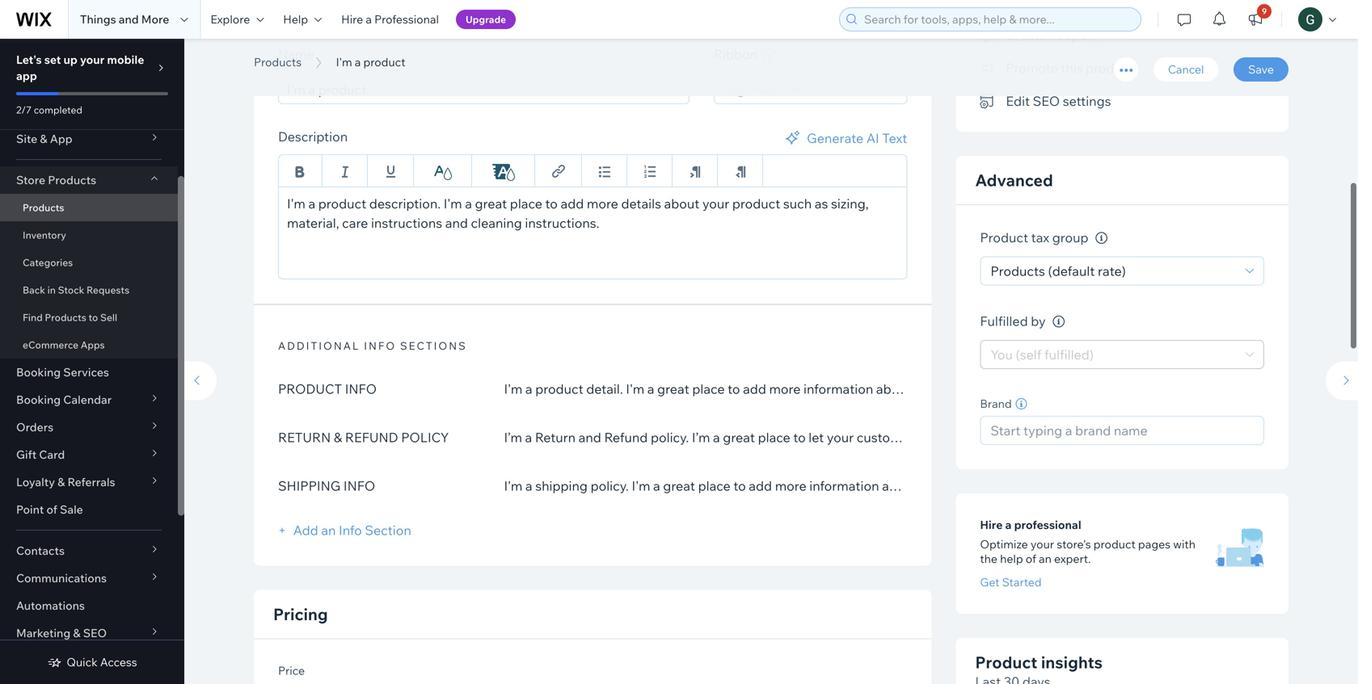 Task type: vqa. For each thing, say whether or not it's contained in the screenshot.
Free
no



Task type: describe. For each thing, give the bounding box(es) containing it.
more
[[587, 196, 619, 212]]

a left great
[[465, 196, 472, 212]]

i'm a product down hire a professional
[[254, 35, 437, 72]]

help
[[1000, 552, 1023, 566]]

booking calendar
[[16, 393, 112, 407]]

automations link
[[0, 593, 178, 620]]

completed
[[34, 104, 82, 116]]

refund
[[345, 430, 398, 446]]

0 horizontal spatial an
[[321, 523, 336, 539]]

marketing & seo button
[[0, 620, 178, 648]]

i'm a product form
[[176, 0, 1359, 685]]

products down product tax group
[[991, 263, 1045, 279]]

& for return
[[334, 430, 342, 446]]

products down the help
[[254, 55, 302, 69]]

by
[[1031, 313, 1046, 329]]

cleaning
[[471, 215, 522, 231]]

info tooltip image
[[1096, 232, 1108, 245]]

to inside sidebar element
[[89, 312, 98, 324]]

to inside i'm a product description. i'm a great place to add more details about your product such as sizing, material, care instructions and cleaning instructions.
[[545, 196, 558, 212]]

create coupon button
[[980, 23, 1095, 46]]

additional info sections
[[278, 340, 467, 353]]

requests
[[87, 284, 129, 296]]

store products
[[16, 173, 96, 187]]

loyalty & referrals
[[16, 475, 115, 490]]

generate
[[807, 130, 864, 146]]

product down hire a professional link at the left of the page
[[363, 55, 406, 69]]

products link inside sidebar element
[[0, 194, 178, 222]]

a up optimize
[[1006, 518, 1012, 532]]

get
[[980, 576, 1000, 590]]

site
[[16, 132, 37, 146]]

generate ai text
[[807, 130, 908, 146]]

access
[[100, 656, 137, 670]]

instructions
[[371, 215, 442, 231]]

a left the professional
[[366, 12, 372, 26]]

instructions.
[[525, 215, 600, 231]]

back in stock requests link
[[0, 277, 178, 304]]

create coupon
[[1006, 27, 1095, 43]]

promote this product button
[[980, 56, 1134, 79]]

product inside promote this product "button"
[[1086, 60, 1134, 76]]

sections
[[400, 340, 467, 353]]

ecommerce apps
[[23, 339, 105, 351]]

in
[[47, 284, 56, 296]]

find products to sell link
[[0, 304, 178, 332]]

insights
[[1041, 653, 1103, 673]]

save
[[1249, 62, 1274, 76]]

description.
[[369, 196, 441, 212]]

categories
[[23, 257, 73, 269]]

contacts button
[[0, 538, 178, 565]]

a down hire a professional link at the left of the page
[[355, 55, 361, 69]]

hire a professional link
[[332, 0, 449, 39]]

2/7 completed
[[16, 104, 82, 116]]

site & app
[[16, 132, 72, 146]]

back
[[23, 284, 45, 296]]

group
[[1053, 230, 1089, 246]]

a up material,
[[308, 196, 315, 212]]

& for site
[[40, 132, 47, 146]]

quick access
[[67, 656, 137, 670]]

product left such
[[733, 196, 781, 212]]

& for marketing
[[73, 627, 80, 641]]

upgrade button
[[456, 10, 516, 29]]

info for product info
[[345, 381, 377, 397]]

pricing
[[273, 605, 328, 625]]

product for product insights
[[975, 653, 1038, 673]]

products inside dropdown button
[[48, 173, 96, 187]]

fulfilled)
[[1045, 347, 1094, 363]]

ribbon
[[714, 46, 761, 62]]

gift
[[16, 448, 37, 462]]

sidebar element
[[0, 39, 184, 685]]

booking for booking services
[[16, 366, 61, 380]]

seo inside button
[[1033, 93, 1060, 109]]

mobile
[[107, 53, 144, 67]]

section
[[365, 523, 411, 539]]

9 button
[[1238, 0, 1274, 39]]

get started link
[[980, 576, 1042, 590]]

add an info section
[[290, 523, 411, 539]]

return & refund policy
[[278, 430, 449, 446]]

product insights
[[975, 653, 1103, 673]]

info for shipping info
[[344, 478, 375, 494]]

help
[[283, 12, 308, 26]]

app
[[50, 132, 72, 146]]

up
[[63, 53, 78, 67]]

referrals
[[68, 475, 115, 490]]

things and more
[[80, 12, 169, 26]]

i'm up material,
[[287, 196, 306, 212]]

apps
[[81, 339, 105, 351]]

your inside let's set up your mobile app
[[80, 53, 105, 67]]

your inside optimize your store's product pages with the help of an expert.
[[1031, 538, 1055, 552]]

details
[[621, 196, 661, 212]]

promote coupon image
[[980, 28, 997, 42]]

loyalty & referrals button
[[0, 469, 178, 497]]

automations
[[16, 599, 85, 613]]

seo inside popup button
[[83, 627, 107, 641]]

edit seo settings
[[1006, 93, 1111, 109]]

optimize
[[980, 538, 1028, 552]]

this
[[1061, 60, 1083, 76]]

material,
[[287, 215, 339, 231]]

i'm left great
[[444, 196, 462, 212]]

place
[[510, 196, 543, 212]]

calendar
[[63, 393, 112, 407]]



Task type: locate. For each thing, give the bounding box(es) containing it.
add
[[293, 523, 318, 539]]

booking services link
[[0, 359, 178, 387]]

0 vertical spatial of
[[46, 503, 57, 517]]

0 vertical spatial booking
[[16, 366, 61, 380]]

name
[[278, 46, 314, 62]]

1 horizontal spatial and
[[445, 215, 468, 231]]

product for product tax group
[[980, 230, 1029, 246]]

1 vertical spatial and
[[445, 215, 468, 231]]

ai
[[867, 130, 880, 146]]

let's set up your mobile app
[[16, 53, 144, 83]]

rate)
[[1098, 263, 1126, 279]]

orders
[[16, 420, 54, 435]]

1 horizontal spatial products link
[[246, 54, 310, 70]]

hire for hire a professional
[[341, 12, 363, 26]]

products link down store products
[[0, 194, 178, 222]]

point of sale link
[[0, 497, 178, 524]]

info
[[364, 340, 396, 353]]

ecommerce apps link
[[0, 332, 178, 359]]

0 horizontal spatial seo
[[83, 627, 107, 641]]

i'm right name
[[336, 55, 352, 69]]

and inside i'm a product description. i'm a great place to add more details about your product such as sizing, material, care instructions and cleaning instructions.
[[445, 215, 468, 231]]

booking calendar button
[[0, 387, 178, 414]]

product right this at top right
[[1086, 60, 1134, 76]]

and left more
[[119, 12, 139, 26]]

1 vertical spatial an
[[1039, 552, 1052, 566]]

1 vertical spatial to
[[89, 312, 98, 324]]

9
[[1262, 6, 1267, 16]]

an left info
[[321, 523, 336, 539]]

point of sale
[[16, 503, 83, 517]]

products link inside i'm a product form
[[246, 54, 310, 70]]

to
[[545, 196, 558, 212], [89, 312, 98, 324]]

booking inside booking services link
[[16, 366, 61, 380]]

booking services
[[16, 366, 109, 380]]

booking up 'orders'
[[16, 393, 61, 407]]

0 horizontal spatial products link
[[0, 194, 178, 222]]

with
[[1174, 538, 1196, 552]]

0 horizontal spatial of
[[46, 503, 57, 517]]

upgrade
[[466, 13, 506, 25]]

Add a product name text field
[[278, 75, 690, 104]]

expert.
[[1055, 552, 1091, 566]]

products right store in the left of the page
[[48, 173, 96, 187]]

an inside optimize your store's product pages with the help of an expert.
[[1039, 552, 1052, 566]]

store products button
[[0, 167, 178, 194]]

1 horizontal spatial your
[[703, 196, 730, 212]]

hire a professional
[[980, 518, 1082, 532]]

product left pages
[[1094, 538, 1136, 552]]

info up add an info section
[[344, 478, 375, 494]]

your right about
[[703, 196, 730, 212]]

ecommerce
[[23, 339, 78, 351]]

2/7
[[16, 104, 32, 116]]

& inside dropdown button
[[58, 475, 65, 490]]

seo right edit on the top of page
[[1033, 93, 1060, 109]]

settings
[[1063, 93, 1111, 109]]

more
[[141, 12, 169, 26]]

gift card
[[16, 448, 65, 462]]

promote this product
[[1006, 60, 1134, 76]]

&
[[40, 132, 47, 146], [334, 430, 342, 446], [58, 475, 65, 490], [73, 627, 80, 641]]

edit seo settings button
[[980, 89, 1111, 112]]

orders button
[[0, 414, 178, 442]]

seo settings image
[[980, 94, 997, 109]]

help button
[[274, 0, 332, 39]]

professional
[[374, 12, 439, 26]]

0 vertical spatial and
[[119, 12, 139, 26]]

get started
[[980, 576, 1042, 590]]

product info
[[278, 381, 377, 397]]

quick
[[67, 656, 98, 670]]

great
[[475, 196, 507, 212]]

info down additional info sections in the left of the page
[[345, 381, 377, 397]]

product tax group
[[980, 230, 1092, 246]]

generate ai text button
[[783, 129, 908, 148]]

the
[[980, 552, 998, 566]]

return
[[278, 430, 331, 446]]

0 vertical spatial seo
[[1033, 93, 1060, 109]]

& right return
[[334, 430, 342, 446]]

2 vertical spatial your
[[1031, 538, 1055, 552]]

add an info section link
[[278, 523, 411, 539]]

save button
[[1234, 57, 1289, 82]]

inventory
[[23, 229, 66, 241]]

& for loyalty
[[58, 475, 65, 490]]

booking inside "booking calendar" popup button
[[16, 393, 61, 407]]

of left sale
[[46, 503, 57, 517]]

gift card button
[[0, 442, 178, 469]]

booking down ecommerce
[[16, 366, 61, 380]]

product
[[278, 381, 342, 397]]

of inside point of sale link
[[46, 503, 57, 517]]

i'm a product
[[254, 35, 437, 72], [336, 55, 406, 69]]

1 vertical spatial info
[[344, 478, 375, 494]]

1 vertical spatial products link
[[0, 194, 178, 222]]

0 horizontal spatial your
[[80, 53, 105, 67]]

categories link
[[0, 249, 178, 277]]

hire inside i'm a product form
[[980, 518, 1003, 532]]

Search for tools, apps, help & more... field
[[860, 8, 1136, 31]]

you (self fulfilled)
[[991, 347, 1094, 363]]

product down hire a professional
[[325, 35, 437, 72]]

contacts
[[16, 544, 65, 558]]

0 vertical spatial your
[[80, 53, 105, 67]]

site & app button
[[0, 125, 178, 153]]

point
[[16, 503, 44, 517]]

2 horizontal spatial your
[[1031, 538, 1055, 552]]

1 vertical spatial of
[[1026, 552, 1037, 566]]

sell
[[100, 312, 117, 324]]

and left cleaning
[[445, 215, 468, 231]]

add
[[561, 196, 584, 212]]

your right up
[[80, 53, 105, 67]]

i'm down the help
[[254, 35, 296, 72]]

started
[[1002, 576, 1042, 590]]

communications
[[16, 572, 107, 586]]

0 vertical spatial an
[[321, 523, 336, 539]]

promote image
[[980, 61, 997, 76]]

find products to sell
[[23, 312, 117, 324]]

store's
[[1057, 538, 1091, 552]]

0 vertical spatial products link
[[246, 54, 310, 70]]

an left expert.
[[1039, 552, 1052, 566]]

of
[[46, 503, 57, 517], [1026, 552, 1037, 566]]

info
[[339, 523, 362, 539]]

of right help
[[1026, 552, 1037, 566]]

services
[[63, 366, 109, 380]]

1 vertical spatial product
[[975, 653, 1038, 673]]

create
[[1006, 27, 1047, 43]]

2 booking from the top
[[16, 393, 61, 407]]

false text field
[[278, 187, 908, 280]]

0 vertical spatial hire
[[341, 12, 363, 26]]

booking for booking calendar
[[16, 393, 61, 407]]

text
[[882, 130, 908, 146]]

hire for hire a professional
[[980, 518, 1003, 532]]

stock
[[58, 284, 84, 296]]

shipping info
[[278, 478, 375, 494]]

i'm a product description. i'm a great place to add more details about your product such as sizing, material, care instructions and cleaning instructions.
[[287, 196, 869, 231]]

additional
[[278, 340, 360, 353]]

seo
[[1033, 93, 1060, 109], [83, 627, 107, 641]]

a
[[366, 12, 372, 26], [302, 35, 319, 72], [355, 55, 361, 69], [308, 196, 315, 212], [465, 196, 472, 212], [1006, 518, 1012, 532]]

marketing
[[16, 627, 70, 641]]

product left insights at the right
[[975, 653, 1038, 673]]

& inside i'm a product form
[[334, 430, 342, 446]]

& inside popup button
[[73, 627, 80, 641]]

1 horizontal spatial of
[[1026, 552, 1037, 566]]

optimize your store's product pages with the help of an expert.
[[980, 538, 1196, 566]]

0 horizontal spatial to
[[89, 312, 98, 324]]

of inside optimize your store's product pages with the help of an expert.
[[1026, 552, 1037, 566]]

0 vertical spatial product
[[980, 230, 1029, 246]]

products up inventory
[[23, 202, 64, 214]]

product inside optimize your store's product pages with the help of an expert.
[[1094, 538, 1136, 552]]

set
[[44, 53, 61, 67]]

seo down automations link
[[83, 627, 107, 641]]

1 horizontal spatial seo
[[1033, 93, 1060, 109]]

hire right help button
[[341, 12, 363, 26]]

1 horizontal spatial to
[[545, 196, 558, 212]]

(self
[[1016, 347, 1042, 363]]

1 vertical spatial booking
[[16, 393, 61, 407]]

product up care
[[318, 196, 366, 212]]

products up ecommerce apps
[[45, 312, 86, 324]]

an
[[321, 523, 336, 539], [1039, 552, 1052, 566]]

products link down the help
[[246, 54, 310, 70]]

as
[[815, 196, 828, 212]]

1 horizontal spatial hire
[[980, 518, 1003, 532]]

0 horizontal spatial and
[[119, 12, 139, 26]]

0 vertical spatial info
[[345, 381, 377, 397]]

& inside 'popup button'
[[40, 132, 47, 146]]

info tooltip image
[[1053, 316, 1065, 328]]

coupon
[[1050, 27, 1095, 43]]

1 booking from the top
[[16, 366, 61, 380]]

& right the 'site'
[[40, 132, 47, 146]]

to left add
[[545, 196, 558, 212]]

hire up optimize
[[980, 518, 1003, 532]]

product left tax
[[980, 230, 1029, 246]]

tax
[[1032, 230, 1050, 246]]

0 vertical spatial to
[[545, 196, 558, 212]]

pages
[[1139, 538, 1171, 552]]

& up quick
[[73, 627, 80, 641]]

cancel button
[[1154, 57, 1219, 82]]

your down professional
[[1031, 538, 1055, 552]]

1 vertical spatial your
[[703, 196, 730, 212]]

you
[[991, 347, 1013, 363]]

your inside i'm a product description. i'm a great place to add more details about your product such as sizing, material, care instructions and cleaning instructions.
[[703, 196, 730, 212]]

1 vertical spatial hire
[[980, 518, 1003, 532]]

let's
[[16, 53, 42, 67]]

& right the loyalty
[[58, 475, 65, 490]]

Start typing a brand name field
[[986, 417, 1259, 445]]

Select box search field
[[727, 76, 895, 104]]

i'm a product down hire a professional link at the left of the page
[[336, 55, 406, 69]]

0 horizontal spatial hire
[[341, 12, 363, 26]]

hire inside hire a professional link
[[341, 12, 363, 26]]

to left sell
[[89, 312, 98, 324]]

1 horizontal spatial an
[[1039, 552, 1052, 566]]

a down the help
[[302, 35, 319, 72]]

1 vertical spatial seo
[[83, 627, 107, 641]]



